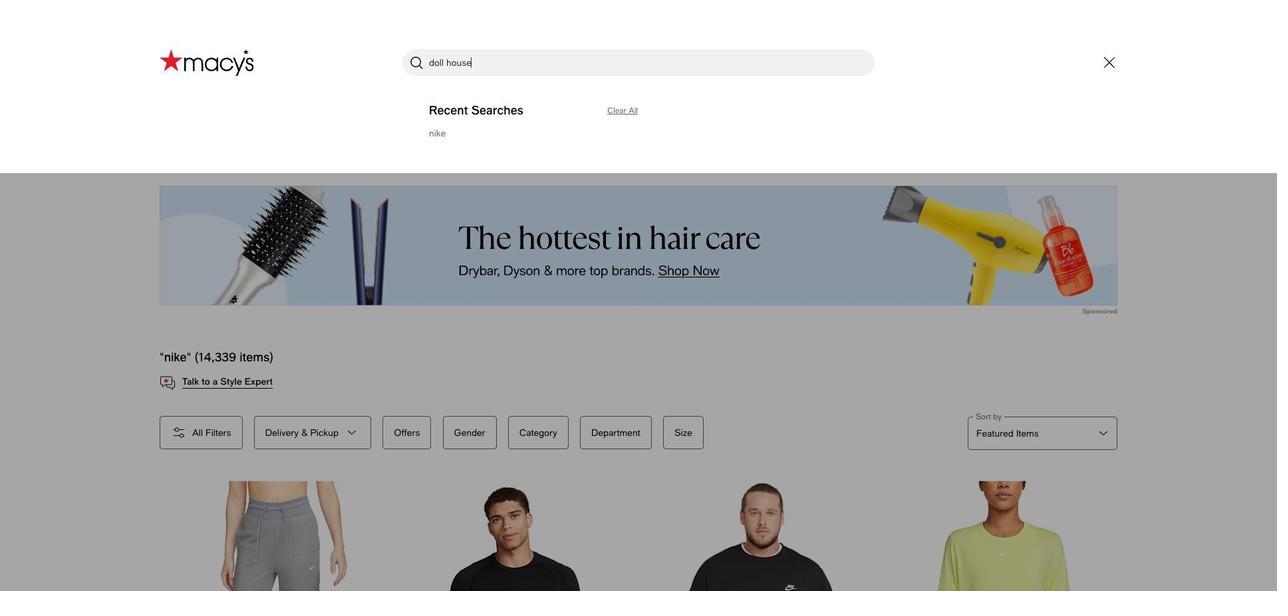 Task type: locate. For each thing, give the bounding box(es) containing it.
status
[[160, 349, 274, 364]]

advertisement element
[[160, 186, 1118, 305]]

Search text field
[[403, 49, 875, 76]]



Task type: vqa. For each thing, say whether or not it's contained in the screenshot.
search large image
yes



Task type: describe. For each thing, give the bounding box(es) containing it.
search large image
[[409, 55, 425, 71]]



